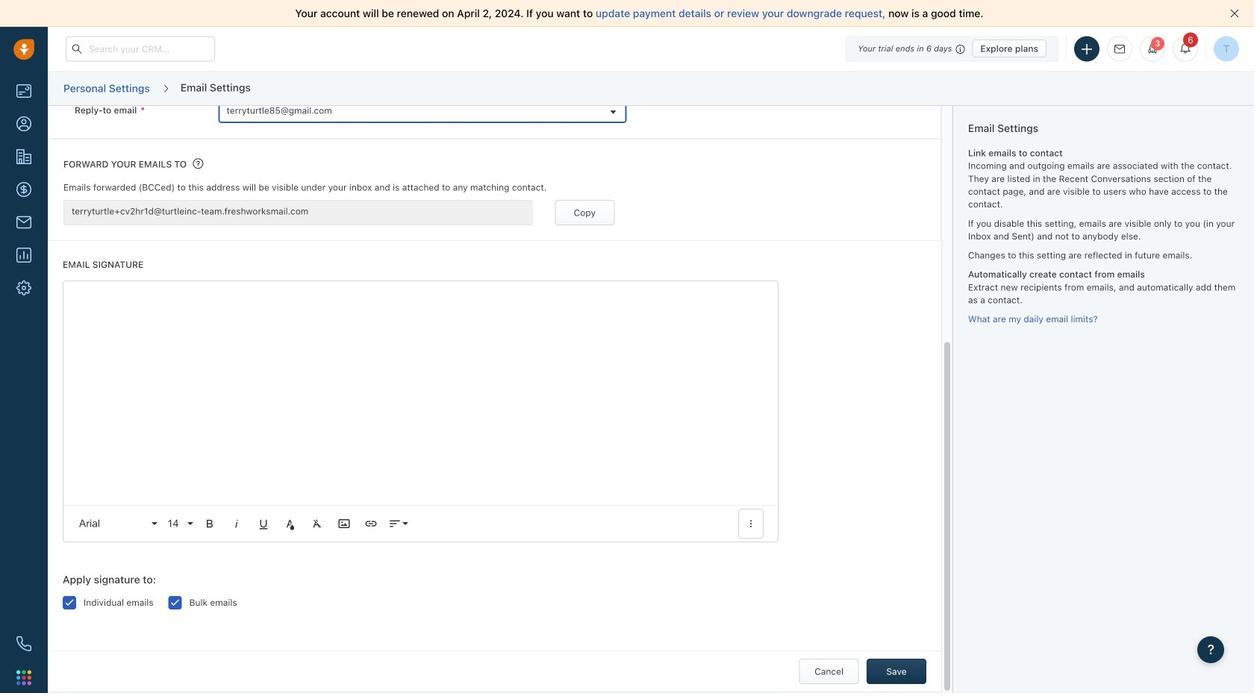 Task type: describe. For each thing, give the bounding box(es) containing it.
insert image (⌘p) image
[[338, 518, 351, 531]]

more misc image
[[745, 518, 758, 531]]

phone element
[[9, 630, 39, 659]]

close image
[[1231, 9, 1240, 18]]

align image
[[388, 518, 402, 531]]

italic (⌘i) image
[[230, 518, 243, 531]]



Task type: locate. For each thing, give the bounding box(es) containing it.
underline (⌘u) image
[[257, 518, 270, 531]]

insert link (⌘k) image
[[364, 518, 378, 531]]

Search your CRM... text field
[[66, 36, 215, 62]]

text color image
[[284, 518, 297, 531]]

application
[[63, 281, 779, 543]]

bold (⌘b) image
[[203, 518, 217, 531]]

freshworks switcher image
[[16, 671, 31, 686]]

send email image
[[1115, 44, 1125, 54]]

clear formatting image
[[311, 518, 324, 531]]

phone image
[[16, 637, 31, 652]]

question circled image
[[193, 157, 203, 170]]



Task type: vqa. For each thing, say whether or not it's contained in the screenshot.
1st cell from the bottom
no



